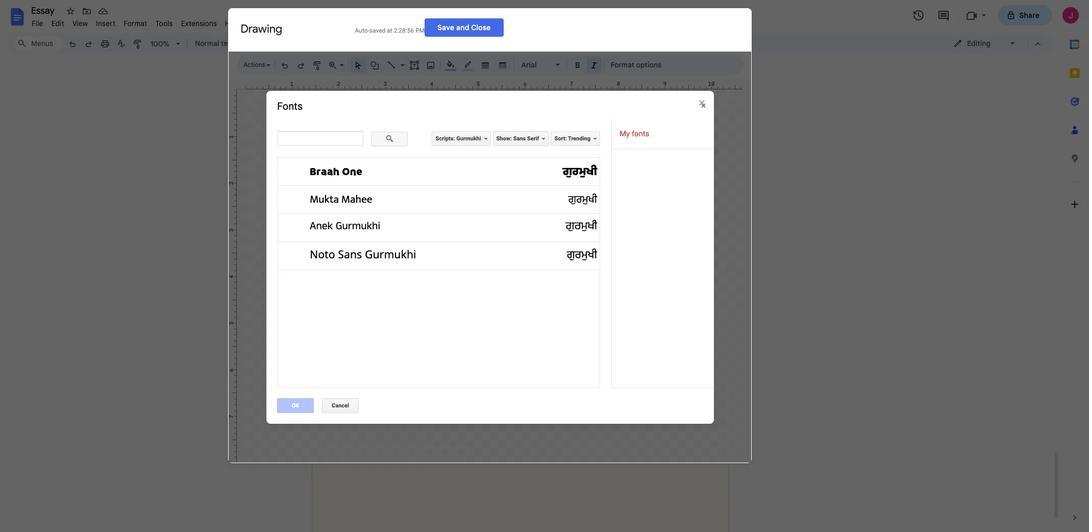 Task type: locate. For each thing, give the bounding box(es) containing it.
menu bar
[[28, 13, 244, 30]]

drawing application
[[0, 0, 1090, 532]]

auto-saved at 2:28:56 pm
[[355, 27, 425, 34]]

drawing dialog
[[228, 8, 752, 463]]

share. private to only me. image
[[1007, 10, 1016, 20]]

menu bar banner
[[0, 0, 1090, 532]]

at
[[387, 27, 393, 34]]

2:28:56
[[394, 27, 414, 34]]

and
[[457, 23, 470, 32]]

pm
[[416, 27, 425, 34]]

tab list
[[1061, 30, 1090, 504]]

Menus field
[[13, 36, 64, 51]]

drawing heading
[[241, 22, 343, 36]]

Rename text field
[[28, 4, 60, 16]]

main toolbar
[[63, 0, 691, 290]]

save and close
[[438, 23, 491, 32]]



Task type: vqa. For each thing, say whether or not it's contained in the screenshot.
the bottom to
no



Task type: describe. For each thing, give the bounding box(es) containing it.
tab list inside "menu bar" banner
[[1061, 30, 1090, 504]]

save
[[438, 23, 455, 32]]

saved
[[370, 27, 386, 34]]

auto-
[[355, 27, 370, 34]]

Star checkbox
[[63, 4, 78, 18]]

close
[[472, 23, 491, 32]]

menu bar inside "menu bar" banner
[[28, 13, 244, 30]]

drawing
[[241, 22, 283, 35]]

save and close button
[[425, 18, 504, 37]]



